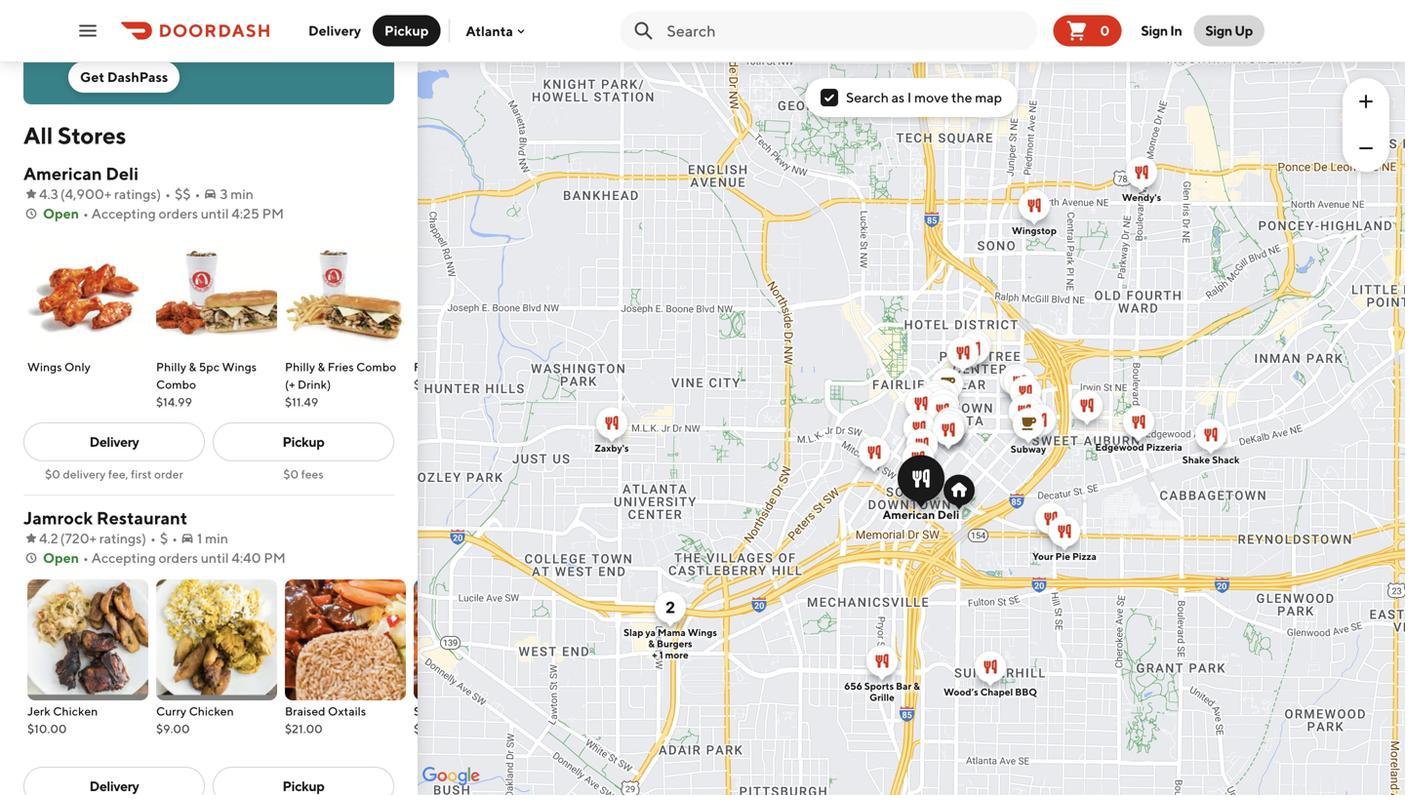 Task type: vqa. For each thing, say whether or not it's contained in the screenshot.
the 0
yes



Task type: describe. For each thing, give the bounding box(es) containing it.
atlanta button
[[466, 23, 529, 39]]

as
[[892, 89, 905, 105]]

Search as I move the map checkbox
[[821, 89, 838, 106]]

until for restaurant
[[201, 550, 229, 566]]

open menu image
[[76, 19, 100, 42]]

jerk
[[27, 705, 51, 718]]

combo inside philly & 5pc wings combo $14.99
[[156, 378, 196, 391]]

the
[[952, 89, 973, 105]]

• $
[[150, 531, 168, 547]]

search as i move the map
[[846, 89, 1003, 105]]

• left $$
[[165, 186, 171, 202]]

2 vertical spatial delivery
[[89, 778, 139, 795]]

1 vertical spatial pickup
[[283, 434, 325, 450]]

• down 4,900+
[[83, 205, 89, 222]]

open • accepting orders until 4:25 pm
[[43, 205, 284, 222]]

2 delivery link from the top
[[23, 767, 205, 796]]

all
[[23, 122, 53, 149]]

fries $3.59
[[414, 360, 445, 391]]

sign up
[[1206, 22, 1253, 39]]

$9.00 for stew
[[414, 722, 448, 736]]

2 pickup link from the top
[[213, 767, 394, 796]]

search
[[846, 89, 889, 105]]

philly & fries combo (+ drink) image
[[285, 235, 406, 356]]

only
[[64, 360, 91, 374]]

$9.00 for curry
[[156, 722, 190, 736]]

$11.49
[[285, 395, 318, 409]]

get dashpass
[[80, 69, 168, 85]]

philly for (+
[[285, 360, 315, 374]]

$
[[160, 531, 168, 547]]

powered by google image
[[423, 767, 480, 787]]

& inside philly & 5pc wings combo $14.99
[[189, 360, 197, 374]]

• right $ at the bottom of page
[[172, 531, 178, 547]]

in
[[1171, 22, 1182, 39]]

stew chicken $9.00
[[414, 705, 488, 736]]

sign for sign in
[[1141, 22, 1168, 39]]

0
[[1101, 22, 1110, 39]]

• left $ at the bottom of page
[[150, 531, 156, 547]]

1 delivery link from the top
[[23, 423, 205, 462]]

4,900+
[[65, 186, 111, 202]]

braised oxtails $21.00
[[285, 705, 366, 736]]

Store search: begin typing to search for stores available on DoorDash text field
[[667, 20, 1030, 41]]

move
[[915, 89, 949, 105]]

zoom out image
[[1355, 137, 1378, 160]]

stew
[[414, 705, 441, 718]]

pm for jamrock restaurant
[[264, 550, 286, 566]]

( for american
[[60, 186, 65, 202]]

drink)
[[298, 378, 331, 391]]

$$
[[175, 186, 191, 202]]

min for restaurant
[[205, 531, 228, 547]]

$3.59
[[414, 378, 445, 391]]

$0 for pickup
[[283, 468, 299, 481]]

map region
[[354, 0, 1406, 796]]

wings only
[[27, 360, 91, 374]]

1 min
[[197, 531, 228, 547]]

pm for american deli
[[262, 205, 284, 222]]

sign up link
[[1194, 15, 1265, 46]]

$10.00
[[27, 722, 67, 736]]

( for jamrock
[[60, 531, 65, 547]]

4:25
[[232, 205, 259, 222]]

fee,
[[108, 468, 128, 481]]

fries inside 'fries $3.59'
[[414, 360, 440, 374]]

orders for american deli
[[159, 205, 198, 222]]

open for jamrock
[[43, 550, 79, 566]]

stores
[[58, 122, 126, 149]]

chicken for curry chicken $9.00
[[189, 705, 234, 718]]

delivery button
[[297, 15, 373, 46]]

( 720+ ratings )
[[60, 531, 146, 547]]

5pc
[[199, 360, 220, 374]]

$14.99
[[156, 395, 192, 409]]

4:40
[[232, 550, 261, 566]]

philly & 5pc wings combo $14.99
[[156, 360, 257, 409]]

map
[[975, 89, 1003, 105]]

wings inside philly & 5pc wings combo $14.99
[[222, 360, 257, 374]]

720+
[[65, 531, 97, 547]]

0 button
[[1054, 15, 1122, 46]]

until for deli
[[201, 205, 229, 222]]

delivery
[[63, 468, 106, 481]]

all stores
[[23, 122, 126, 149]]

• right $$
[[195, 186, 201, 202]]



Task type: locate. For each thing, give the bounding box(es) containing it.
1 vertical spatial min
[[205, 531, 228, 547]]

ratings for restaurant
[[99, 531, 142, 547]]

chapel
[[981, 687, 1013, 698], [981, 687, 1013, 698]]

pickup down $21.00 at the bottom of page
[[283, 778, 325, 795]]

zoom in image
[[1355, 90, 1378, 113]]

2 open from the top
[[43, 550, 79, 566]]

chicken inside stew chicken $9.00
[[443, 705, 488, 718]]

pickup link up the $0 fees
[[213, 423, 394, 462]]

( 4,900+ ratings )
[[60, 186, 161, 202]]

• $$
[[165, 186, 191, 202]]

0 vertical spatial pickup
[[385, 22, 429, 39]]

curry
[[156, 705, 187, 718]]

wings inside button
[[27, 360, 62, 374]]

until
[[201, 205, 229, 222], [201, 550, 229, 566]]

1 orders from the top
[[159, 205, 198, 222]]

burgers
[[657, 638, 693, 650], [657, 638, 693, 650]]

chicken right the stew
[[443, 705, 488, 718]]

your pie pizza
[[1033, 551, 1097, 562], [1033, 551, 1097, 562]]

delivery down jerk chicken $10.00
[[89, 778, 139, 795]]

pickup inside button
[[385, 22, 429, 39]]

) for jamrock restaurant
[[142, 531, 146, 547]]

chicken for jerk chicken $10.00
[[53, 705, 98, 718]]

pm right 4:40
[[264, 550, 286, 566]]

average rating of 4.3 out of 5 element
[[23, 184, 58, 204]]

0 horizontal spatial philly
[[156, 360, 186, 374]]

1 horizontal spatial combo
[[356, 360, 397, 374]]

curry chicken $9.00
[[156, 705, 234, 736]]

pm
[[262, 205, 284, 222], [264, 550, 286, 566]]

pickup up the $0 fees
[[283, 434, 325, 450]]

min right $ at the bottom of page
[[205, 531, 228, 547]]

up
[[1235, 22, 1253, 39]]

combo up $14.99
[[156, 378, 196, 391]]

delivery link down jerk chicken $10.00
[[23, 767, 205, 796]]

fries up drink)
[[328, 360, 354, 374]]

) left • $
[[142, 531, 146, 547]]

0 vertical spatial pm
[[262, 205, 284, 222]]

sign in link
[[1130, 11, 1194, 50]]

1 horizontal spatial sign
[[1206, 22, 1233, 39]]

1 $9.00 from the left
[[156, 722, 190, 736]]

$9.00 down the stew
[[414, 722, 448, 736]]

0 vertical spatial delivery
[[308, 22, 361, 39]]

deli
[[106, 163, 139, 184], [938, 508, 960, 522], [938, 508, 960, 522]]

sign left up
[[1206, 22, 1233, 39]]

oxtails
[[328, 705, 366, 718]]

chicken right curry
[[189, 705, 234, 718]]

more
[[665, 650, 689, 661], [665, 650, 689, 661]]

$9.00 inside stew chicken $9.00
[[414, 722, 448, 736]]

3 chicken from the left
[[443, 705, 488, 718]]

order
[[154, 468, 183, 481]]

sports
[[865, 681, 894, 692], [865, 681, 894, 692]]

braised
[[285, 705, 326, 718]]

until down the 1 min
[[201, 550, 229, 566]]

1 vertical spatial open
[[43, 550, 79, 566]]

philly inside philly & fries combo (+ drink) $11.49
[[285, 360, 315, 374]]

american deli
[[23, 163, 139, 184], [883, 508, 960, 522], [883, 508, 960, 522]]

bar
[[896, 681, 912, 692], [896, 681, 912, 692]]

1 vertical spatial delivery link
[[23, 767, 205, 796]]

$0 for delivery
[[45, 468, 60, 481]]

delivery link up $0 delivery fee, first order
[[23, 423, 205, 462]]

• down 720+
[[83, 550, 89, 566]]

656
[[845, 681, 863, 692], [845, 681, 863, 692]]

) for american deli
[[157, 186, 161, 202]]

atlanta
[[466, 23, 513, 39]]

orders down $ at the bottom of page
[[159, 550, 198, 566]]

2 philly from the left
[[285, 360, 315, 374]]

4.3
[[39, 186, 58, 202]]

pizzeria
[[1147, 442, 1183, 453], [1147, 442, 1183, 453]]

pickup link
[[213, 423, 394, 462], [213, 767, 394, 796]]

philly up (+
[[285, 360, 315, 374]]

1 sign from the left
[[1141, 22, 1168, 39]]

open for american
[[43, 205, 79, 222]]

1 until from the top
[[201, 205, 229, 222]]

2 fries from the left
[[414, 360, 440, 374]]

min for deli
[[231, 186, 254, 202]]

combo left 'fries $3.59'
[[356, 360, 397, 374]]

2 $0 from the left
[[283, 468, 299, 481]]

philly for combo
[[156, 360, 186, 374]]

wendy's
[[1122, 192, 1162, 203], [1122, 192, 1162, 203]]

jamrock
[[23, 508, 93, 529]]

1 vertical spatial accepting
[[91, 550, 156, 566]]

1
[[197, 531, 202, 547], [659, 650, 663, 661], [659, 650, 663, 661]]

ratings up open • accepting orders until 4:25 pm
[[114, 186, 157, 202]]

0 vertical spatial orders
[[159, 205, 198, 222]]

1 vertical spatial until
[[201, 550, 229, 566]]

orders for jamrock restaurant
[[159, 550, 198, 566]]

pickup link down $21.00 at the bottom of page
[[213, 767, 394, 796]]

3 min
[[220, 186, 254, 202]]

delivery left pickup button
[[308, 22, 361, 39]]

american
[[23, 163, 102, 184], [883, 508, 935, 522], [883, 508, 935, 522]]

0 vertical spatial pickup link
[[213, 423, 394, 462]]

4.2
[[39, 531, 58, 547]]

0 vertical spatial until
[[201, 205, 229, 222]]

&
[[189, 360, 197, 374], [318, 360, 325, 374], [649, 638, 655, 650], [649, 638, 655, 650], [914, 681, 920, 692], [914, 681, 920, 692]]

restaurant
[[97, 508, 188, 529]]

1 vertical spatial combo
[[156, 378, 196, 391]]

0 horizontal spatial $0
[[45, 468, 60, 481]]

jamrock restaurant
[[23, 508, 188, 529]]

1 vertical spatial delivery
[[89, 434, 139, 450]]

0 vertical spatial (
[[60, 186, 65, 202]]

0 horizontal spatial min
[[205, 531, 228, 547]]

accepting for deli
[[91, 205, 156, 222]]

combo
[[356, 360, 397, 374], [156, 378, 196, 391]]

sign left "in"
[[1141, 22, 1168, 39]]

1 accepting from the top
[[91, 205, 156, 222]]

average rating of 4.2 out of 5 element
[[23, 529, 58, 549]]

accepting
[[91, 205, 156, 222], [91, 550, 156, 566]]

$9.00
[[156, 722, 190, 736], [414, 722, 448, 736]]

philly inside philly & 5pc wings combo $14.99
[[156, 360, 186, 374]]

curry chicken image
[[156, 580, 277, 701]]

dashpass
[[107, 69, 168, 85]]

get
[[80, 69, 104, 85]]

656 sports bar & grille
[[845, 681, 920, 703], [845, 681, 920, 703]]

0 vertical spatial )
[[157, 186, 161, 202]]

slap ya mama wings & burgers + 1 more
[[624, 627, 717, 661], [624, 627, 717, 661]]

1 horizontal spatial min
[[231, 186, 254, 202]]

philly & fries combo (+ drink) $11.49
[[285, 360, 397, 409]]

$9.00 down curry
[[156, 722, 190, 736]]

jerk chicken image
[[27, 580, 148, 701]]

accepting down ( 720+ ratings )
[[91, 550, 156, 566]]

wingstop
[[1012, 225, 1057, 236], [1012, 225, 1057, 236]]

sign
[[1141, 22, 1168, 39], [1206, 22, 1233, 39]]

open
[[43, 205, 79, 222], [43, 550, 79, 566]]

get dashpass button
[[68, 61, 180, 93]]

accepting down ( 4,900+ ratings )
[[91, 205, 156, 222]]

$0 left delivery
[[45, 468, 60, 481]]

2 vertical spatial pickup
[[283, 778, 325, 795]]

open • accepting orders until 4:40 pm
[[43, 550, 286, 566]]

0 vertical spatial open
[[43, 205, 79, 222]]

2 accepting from the top
[[91, 550, 156, 566]]

open down 4.3
[[43, 205, 79, 222]]

0 horizontal spatial )
[[142, 531, 146, 547]]

chicken inside jerk chicken $10.00
[[53, 705, 98, 718]]

0 horizontal spatial chicken
[[53, 705, 98, 718]]

1 horizontal spatial $9.00
[[414, 722, 448, 736]]

$0 fees
[[283, 468, 324, 481]]

chicken inside "curry chicken $9.00"
[[189, 705, 234, 718]]

$0 delivery fee, first order
[[45, 468, 183, 481]]

0 horizontal spatial combo
[[156, 378, 196, 391]]

$21.00
[[285, 722, 323, 736]]

1 vertical spatial )
[[142, 531, 146, 547]]

ya
[[646, 627, 656, 638], [646, 627, 656, 638]]

(
[[60, 186, 65, 202], [60, 531, 65, 547]]

$0 left fees
[[283, 468, 299, 481]]

shack
[[1213, 454, 1240, 466], [1213, 454, 1240, 466]]

wings only button
[[27, 235, 148, 376]]

pickup button
[[373, 15, 441, 46]]

edgewood pizzeria shake shack
[[1096, 442, 1240, 466], [1096, 442, 1240, 466]]

1 horizontal spatial chicken
[[189, 705, 234, 718]]

2 chicken from the left
[[189, 705, 234, 718]]

braised oxtails image
[[285, 580, 406, 701]]

ratings down jamrock restaurant
[[99, 531, 142, 547]]

fries inside philly & fries combo (+ drink) $11.49
[[328, 360, 354, 374]]

min
[[231, 186, 254, 202], [205, 531, 228, 547]]

1 open from the top
[[43, 205, 79, 222]]

zaxby's
[[595, 443, 629, 454], [595, 443, 629, 454]]

edgewood
[[1096, 442, 1145, 453], [1096, 442, 1145, 453]]

1 horizontal spatial $0
[[283, 468, 299, 481]]

1 ( from the top
[[60, 186, 65, 202]]

pickup right delivery button
[[385, 22, 429, 39]]

0 vertical spatial delivery link
[[23, 423, 205, 462]]

wood's
[[944, 687, 979, 698], [944, 687, 979, 698]]

1 $0 from the left
[[45, 468, 60, 481]]

0 horizontal spatial $9.00
[[156, 722, 190, 736]]

0 vertical spatial min
[[231, 186, 254, 202]]

accepting for restaurant
[[91, 550, 156, 566]]

chicken for stew chicken $9.00
[[443, 705, 488, 718]]

1 pickup link from the top
[[213, 423, 394, 462]]

combo inside philly & fries combo (+ drink) $11.49
[[356, 360, 397, 374]]

mama
[[658, 627, 686, 638], [658, 627, 686, 638]]

grille
[[870, 692, 895, 703], [870, 692, 895, 703]]

1 fries from the left
[[328, 360, 354, 374]]

fries up $3.59 at the top left of page
[[414, 360, 440, 374]]

orders
[[159, 205, 198, 222], [159, 550, 198, 566]]

2 $9.00 from the left
[[414, 722, 448, 736]]

2 sign from the left
[[1206, 22, 1233, 39]]

$9.00 inside "curry chicken $9.00"
[[156, 722, 190, 736]]

3
[[220, 186, 228, 202]]

2 ( from the top
[[60, 531, 65, 547]]

open down 4.2
[[43, 550, 79, 566]]

fees
[[301, 468, 324, 481]]

jerk chicken $10.00
[[27, 705, 98, 736]]

subway
[[1011, 444, 1047, 455], [1011, 444, 1047, 455]]

min right 3
[[231, 186, 254, 202]]

delivery link
[[23, 423, 205, 462], [23, 767, 205, 796]]

1 horizontal spatial fries
[[414, 360, 440, 374]]

wings only image
[[27, 235, 148, 356]]

1 vertical spatial ratings
[[99, 531, 142, 547]]

delivery up $0 delivery fee, first order
[[89, 434, 139, 450]]

0 horizontal spatial fries
[[328, 360, 354, 374]]

pm right 4:25
[[262, 205, 284, 222]]

+
[[652, 650, 657, 661], [652, 650, 657, 661]]

delivery inside button
[[308, 22, 361, 39]]

philly up $14.99
[[156, 360, 186, 374]]

2 orders from the top
[[159, 550, 198, 566]]

sign in
[[1141, 22, 1182, 39]]

sign for sign up
[[1206, 22, 1233, 39]]

pickup
[[385, 22, 429, 39], [283, 434, 325, 450], [283, 778, 325, 795]]

i
[[908, 89, 912, 105]]

1 vertical spatial orders
[[159, 550, 198, 566]]

1 horizontal spatial )
[[157, 186, 161, 202]]

1 chicken from the left
[[53, 705, 98, 718]]

philly & 5pc wings combo image
[[156, 235, 277, 356]]

pizza
[[1073, 551, 1097, 562], [1073, 551, 1097, 562]]

chicken
[[53, 705, 98, 718], [189, 705, 234, 718], [443, 705, 488, 718]]

1 vertical spatial (
[[60, 531, 65, 547]]

0 vertical spatial accepting
[[91, 205, 156, 222]]

philly
[[156, 360, 186, 374], [285, 360, 315, 374]]

(+
[[285, 378, 295, 391]]

& inside philly & fries combo (+ drink) $11.49
[[318, 360, 325, 374]]

0 vertical spatial combo
[[356, 360, 397, 374]]

until down 3
[[201, 205, 229, 222]]

1 vertical spatial pickup link
[[213, 767, 394, 796]]

1 philly from the left
[[156, 360, 186, 374]]

( right 4.3
[[60, 186, 65, 202]]

1 vertical spatial pm
[[264, 550, 286, 566]]

orders down • $$
[[159, 205, 198, 222]]

chicken up $10.00
[[53, 705, 98, 718]]

( right 4.2
[[60, 531, 65, 547]]

slap
[[624, 627, 644, 638], [624, 627, 644, 638]]

2 until from the top
[[201, 550, 229, 566]]

ratings for deli
[[114, 186, 157, 202]]

) left • $$
[[157, 186, 161, 202]]

0 vertical spatial ratings
[[114, 186, 157, 202]]

1 horizontal spatial philly
[[285, 360, 315, 374]]

first
[[131, 468, 152, 481]]

2 horizontal spatial chicken
[[443, 705, 488, 718]]

0 horizontal spatial sign
[[1141, 22, 1168, 39]]



